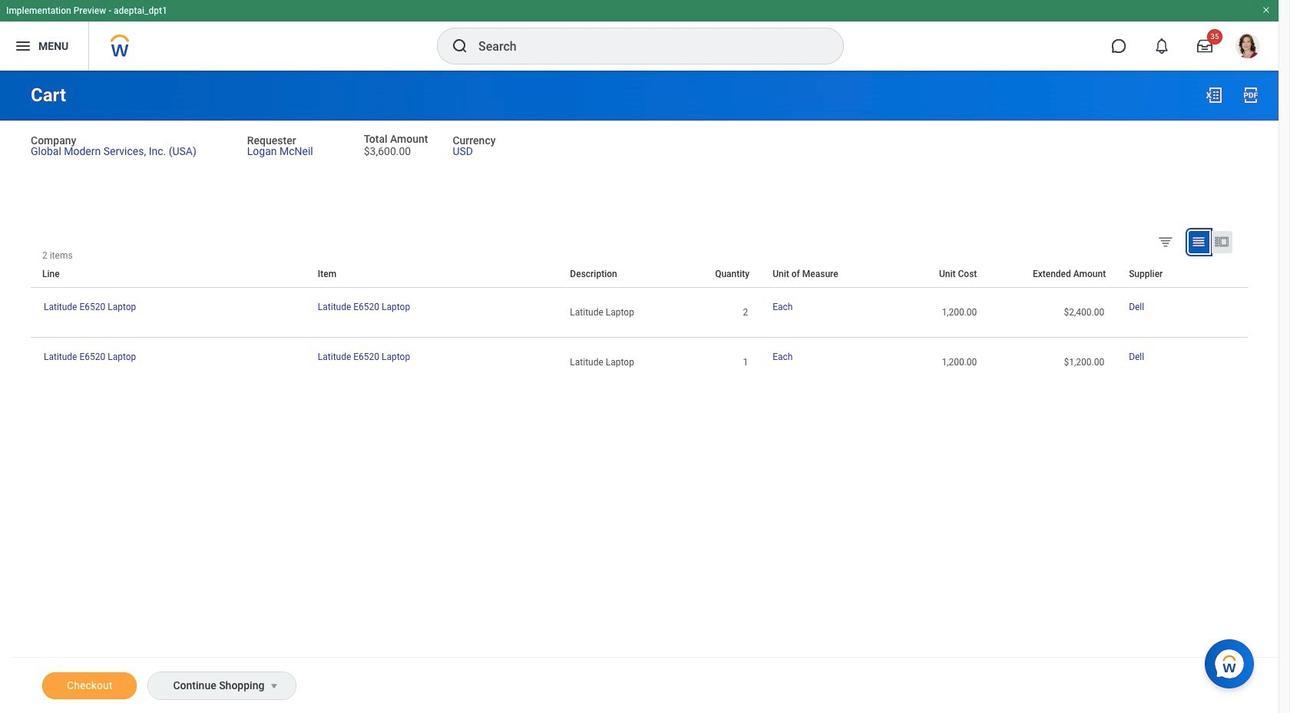 Task type: locate. For each thing, give the bounding box(es) containing it.
export to excel image
[[1205, 86, 1223, 104]]

close environment banner image
[[1262, 5, 1271, 15]]

Toggle to List Detail view radio
[[1212, 231, 1233, 253]]

main content
[[0, 71, 1279, 713]]

Search Workday  search field
[[478, 29, 812, 63]]

Toggle to Grid view radio
[[1189, 231, 1210, 253]]

banner
[[0, 0, 1279, 71]]

justify image
[[14, 37, 32, 55]]

toggle to list detail view image
[[1214, 234, 1230, 249]]

option group
[[1154, 230, 1244, 256]]

search image
[[451, 37, 469, 55]]

toolbar
[[1236, 250, 1248, 261]]

toggle to grid view image
[[1191, 234, 1207, 249]]



Task type: vqa. For each thing, say whether or not it's contained in the screenshot.
Tooltip
no



Task type: describe. For each thing, give the bounding box(es) containing it.
select to filter grid data image
[[1157, 233, 1174, 249]]

view printable version (pdf) image
[[1242, 86, 1260, 104]]

profile logan mcneil image
[[1236, 34, 1260, 61]]

notifications large image
[[1154, 38, 1170, 54]]

inbox large image
[[1197, 38, 1213, 54]]

caret down image
[[265, 680, 284, 693]]



